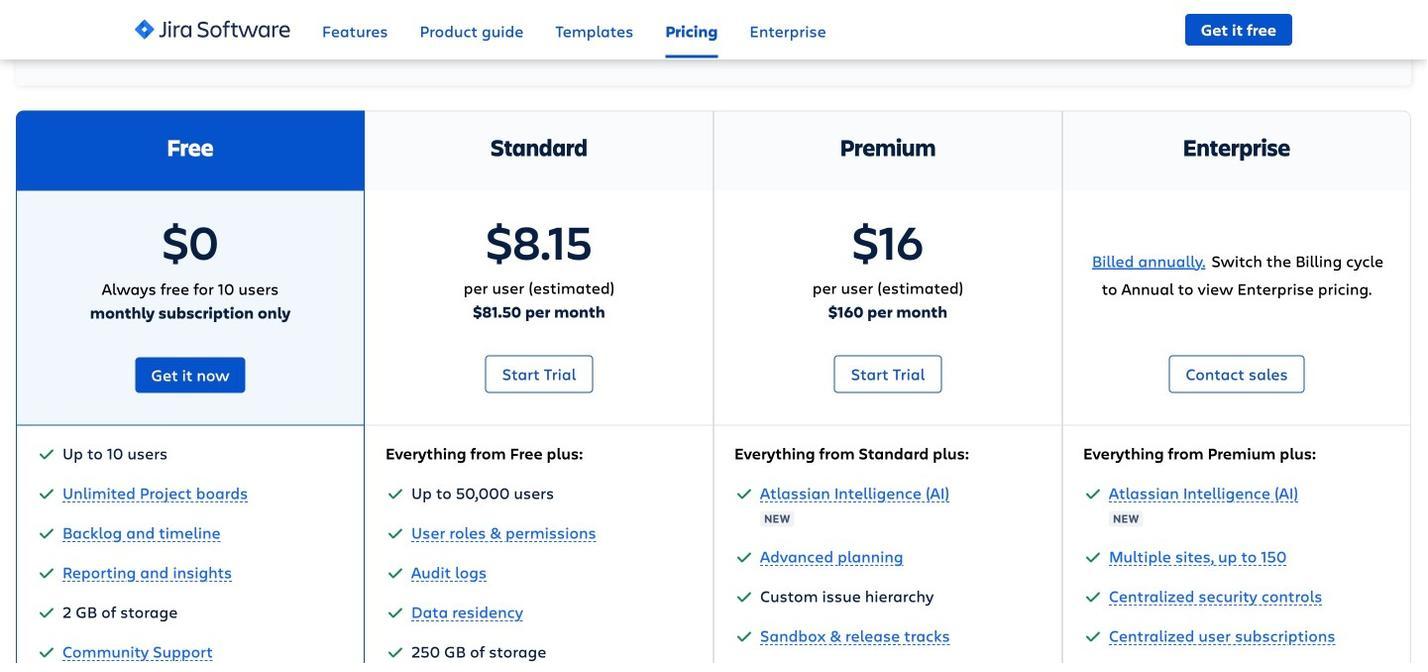 Task type: vqa. For each thing, say whether or not it's contained in the screenshot.
'rule' within the 1000 Rule Runs Per Month Per Paid User
no



Task type: locate. For each thing, give the bounding box(es) containing it.
None number field
[[704, 0, 837, 12]]

None radio
[[699, 27, 723, 50], [833, 27, 857, 50], [699, 27, 723, 50], [833, 27, 857, 50]]



Task type: describe. For each thing, give the bounding box(es) containing it.
jira software logo image
[[135, 6, 290, 54]]



